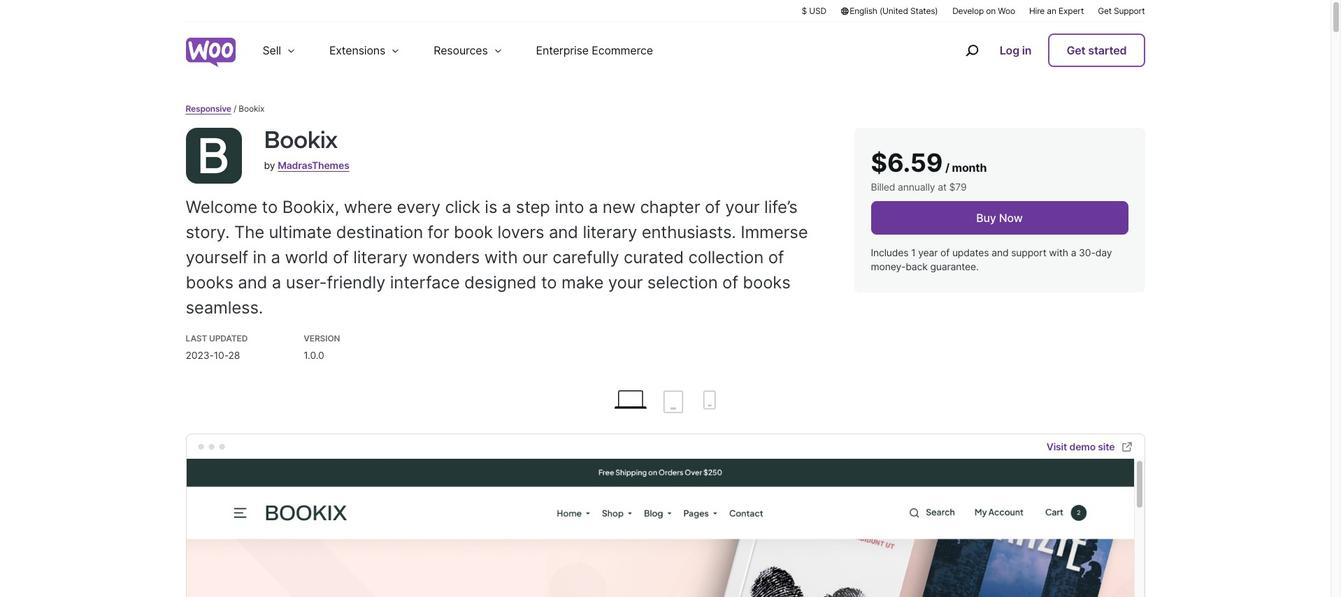 Task type: locate. For each thing, give the bounding box(es) containing it.
bookix
[[264, 125, 337, 155]]

2023-
[[186, 350, 214, 362]]

0 horizontal spatial get
[[1067, 43, 1086, 57]]

year
[[918, 247, 938, 259]]

0 vertical spatial to
[[262, 197, 278, 218]]

new
[[603, 197, 636, 218]]

0 horizontal spatial literary
[[353, 248, 408, 268]]

seamless.
[[186, 298, 263, 318]]

updated
[[209, 334, 248, 344]]

bookix,
[[282, 197, 339, 218]]

our
[[522, 248, 548, 268]]

get for get support
[[1098, 6, 1112, 16]]

get left support
[[1098, 6, 1112, 16]]

literary down new
[[583, 222, 637, 243]]

world
[[285, 248, 328, 268]]

to down our
[[541, 273, 557, 293]]

on
[[986, 6, 996, 16]]

of up friendly
[[333, 248, 349, 268]]

of down "collection"
[[722, 273, 738, 293]]

1 horizontal spatial and
[[549, 222, 578, 243]]

1 vertical spatial and
[[992, 247, 1009, 259]]

where
[[344, 197, 392, 218]]

madrasthemes
[[278, 160, 349, 171]]

search image
[[961, 39, 983, 62]]

1 vertical spatial get
[[1067, 43, 1086, 57]]

0 horizontal spatial with
[[484, 248, 518, 268]]

version 1.0.0
[[304, 334, 340, 362]]

1 vertical spatial to
[[541, 273, 557, 293]]

ultimate
[[269, 222, 332, 243]]

and
[[549, 222, 578, 243], [992, 247, 1009, 259], [238, 273, 267, 293]]

enterprise
[[536, 43, 589, 57]]

every
[[397, 197, 440, 218]]

books
[[186, 273, 233, 293], [743, 273, 791, 293]]

of up guarantee.
[[941, 247, 950, 259]]

a
[[502, 197, 511, 218], [589, 197, 598, 218], [1071, 247, 1077, 259], [271, 248, 280, 268], [272, 273, 281, 293]]

billed
[[871, 181, 895, 193]]

$6.59
[[871, 148, 943, 178]]

log in
[[1000, 43, 1032, 57]]

0 horizontal spatial books
[[186, 273, 233, 293]]

books down "yourself"
[[186, 273, 233, 293]]

last
[[186, 334, 207, 344]]

enthusiasts.
[[642, 222, 736, 243]]

1 horizontal spatial literary
[[583, 222, 637, 243]]

with up designed
[[484, 248, 518, 268]]

develop on woo link
[[953, 5, 1015, 17]]

friendly
[[327, 273, 386, 293]]

resources
[[434, 43, 488, 57]]

$
[[802, 6, 807, 16]]

a inside includes 1 year of updates and support with a 30-day money-back guarantee.
[[1071, 247, 1077, 259]]

day
[[1096, 247, 1112, 259]]

1 vertical spatial literary
[[353, 248, 408, 268]]

and left the support
[[992, 247, 1009, 259]]

1
[[911, 247, 916, 259]]

visit demo site link
[[1047, 439, 1133, 456]]

0 horizontal spatial in
[[253, 248, 266, 268]]

0 vertical spatial get
[[1098, 6, 1112, 16]]

0 horizontal spatial to
[[262, 197, 278, 218]]

product icon image
[[186, 128, 242, 184]]

buy now
[[976, 211, 1023, 225]]

visit demo site
[[1047, 441, 1115, 453]]

usd
[[809, 6, 826, 16]]

bookix by madrasthemes
[[264, 125, 349, 171]]

resources button
[[417, 22, 519, 78]]

0 vertical spatial in
[[1022, 43, 1032, 57]]

30-
[[1079, 247, 1096, 259]]

ecommerce
[[592, 43, 653, 57]]

your
[[725, 197, 760, 218], [608, 273, 643, 293]]

of down immerse
[[768, 248, 784, 268]]

of up enthusiasts.
[[705, 197, 721, 218]]

annually
[[898, 181, 935, 193]]

back
[[906, 261, 928, 273]]

1 horizontal spatial in
[[1022, 43, 1032, 57]]

demo
[[1070, 441, 1096, 453]]

2 vertical spatial and
[[238, 273, 267, 293]]

step
[[516, 197, 550, 218]]

in right the log
[[1022, 43, 1032, 57]]

sell button
[[246, 22, 313, 78]]

get left started
[[1067, 43, 1086, 57]]

books down "collection"
[[743, 273, 791, 293]]

collection
[[689, 248, 764, 268]]

in down the
[[253, 248, 266, 268]]

hire an expert
[[1029, 6, 1084, 16]]

get inside service navigation menu element
[[1067, 43, 1086, 57]]

your left life's
[[725, 197, 760, 218]]

in
[[1022, 43, 1032, 57], [253, 248, 266, 268]]

1 horizontal spatial get
[[1098, 6, 1112, 16]]

and up seamless.
[[238, 273, 267, 293]]

1 vertical spatial your
[[608, 273, 643, 293]]

of
[[705, 197, 721, 218], [941, 247, 950, 259], [333, 248, 349, 268], [768, 248, 784, 268], [722, 273, 738, 293]]

yourself
[[186, 248, 248, 268]]

1 horizontal spatial to
[[541, 273, 557, 293]]

1 vertical spatial in
[[253, 248, 266, 268]]

a left 30-
[[1071, 247, 1077, 259]]

/ bookix
[[234, 104, 264, 114]]

0 horizontal spatial your
[[608, 273, 643, 293]]

and down 'into' at the top of page
[[549, 222, 578, 243]]

0 vertical spatial your
[[725, 197, 760, 218]]

10-
[[214, 350, 228, 362]]

1 horizontal spatial with
[[1049, 247, 1068, 259]]

enterprise ecommerce
[[536, 43, 653, 57]]

get inside 'link'
[[1098, 6, 1112, 16]]

to up the
[[262, 197, 278, 218]]

sell
[[263, 43, 281, 57]]

literary
[[583, 222, 637, 243], [353, 248, 408, 268]]

responsive link
[[186, 104, 231, 114]]

1 horizontal spatial books
[[743, 273, 791, 293]]

0 vertical spatial literary
[[583, 222, 637, 243]]

with
[[1049, 247, 1068, 259], [484, 248, 518, 268]]

/
[[945, 161, 950, 175]]

to
[[262, 197, 278, 218], [541, 273, 557, 293]]

literary down "destination"
[[353, 248, 408, 268]]

with left 30-
[[1049, 247, 1068, 259]]

2 horizontal spatial and
[[992, 247, 1009, 259]]

madrasthemes link
[[278, 160, 349, 171]]

your down 'curated'
[[608, 273, 643, 293]]

includes 1 year of updates and support with a 30-day money-back guarantee.
[[871, 247, 1112, 273]]



Task type: describe. For each thing, give the bounding box(es) containing it.
user-
[[286, 273, 327, 293]]

hire
[[1029, 6, 1045, 16]]

buy now link
[[871, 202, 1128, 235]]

into
[[555, 197, 584, 218]]

service navigation menu element
[[936, 28, 1145, 73]]

get support link
[[1098, 5, 1145, 17]]

interface
[[390, 273, 460, 293]]

updates
[[952, 247, 989, 259]]

wonders
[[412, 248, 480, 268]]

selection
[[647, 273, 718, 293]]

woo
[[998, 6, 1015, 16]]

immerse
[[741, 222, 808, 243]]

$6.59 / month billed annually at $79
[[871, 148, 987, 193]]

develop on woo
[[953, 6, 1015, 16]]

1 books from the left
[[186, 273, 233, 293]]

visit
[[1047, 441, 1067, 453]]

version
[[304, 334, 340, 344]]

get started link
[[1049, 34, 1145, 67]]

click
[[445, 197, 480, 218]]

english (united states)
[[850, 6, 938, 16]]

by
[[264, 160, 275, 171]]

get for get started
[[1067, 43, 1086, 57]]

the
[[234, 222, 264, 243]]

chapter
[[640, 197, 700, 218]]

in inside the welcome to bookix, where every click is a step into a new chapter of your life's story. the ultimate destination for book lovers and literary enthusiasts. immerse yourself in a world of literary wonders with our carefully curated collection of books and a user-friendly interface designed to make your selection of books seamless.
[[253, 248, 266, 268]]

for
[[428, 222, 449, 243]]

1 horizontal spatial your
[[725, 197, 760, 218]]

responsive / bookix
[[186, 104, 264, 114]]

$ usd button
[[802, 5, 826, 17]]

site
[[1098, 441, 1115, 453]]

guarantee.
[[930, 261, 979, 273]]

support
[[1114, 6, 1145, 16]]

breadcrumb element
[[186, 103, 1145, 115]]

destination
[[336, 222, 423, 243]]

buy
[[976, 211, 996, 225]]

an
[[1047, 6, 1057, 16]]

responsive
[[186, 104, 231, 114]]

get support
[[1098, 6, 1145, 16]]

with inside includes 1 year of updates and support with a 30-day money-back guarantee.
[[1049, 247, 1068, 259]]

extensions
[[329, 43, 385, 57]]

support
[[1011, 247, 1047, 259]]

extensions button
[[313, 22, 417, 78]]

$ usd
[[802, 6, 826, 16]]

(united
[[880, 6, 908, 16]]

includes
[[871, 247, 909, 259]]

0 vertical spatial and
[[549, 222, 578, 243]]

started
[[1088, 43, 1127, 57]]

curated
[[624, 248, 684, 268]]

develop
[[953, 6, 984, 16]]

1.0.0
[[304, 350, 324, 362]]

enterprise ecommerce link
[[519, 22, 670, 78]]

0 horizontal spatial and
[[238, 273, 267, 293]]

in inside service navigation menu element
[[1022, 43, 1032, 57]]

english (united states) button
[[840, 5, 939, 17]]

is
[[485, 197, 497, 218]]

at
[[938, 181, 947, 193]]

expert
[[1059, 6, 1084, 16]]

get started
[[1067, 43, 1127, 57]]

now
[[999, 211, 1023, 225]]

of inside includes 1 year of updates and support with a 30-day money-back guarantee.
[[941, 247, 950, 259]]

welcome to bookix, where every click is a step into a new chapter of your life's story. the ultimate destination for book lovers and literary enthusiasts. immerse yourself in a world of literary wonders with our carefully curated collection of books and a user-friendly interface designed to make your selection of books seamless.
[[186, 197, 808, 318]]

carefully
[[553, 248, 619, 268]]

a left 'user-'
[[272, 273, 281, 293]]

and inside includes 1 year of updates and support with a 30-day money-back guarantee.
[[992, 247, 1009, 259]]

last updated 2023-10-28
[[186, 334, 248, 362]]

money-
[[871, 261, 906, 273]]

a right is
[[502, 197, 511, 218]]

a left world
[[271, 248, 280, 268]]

hire an expert link
[[1029, 5, 1084, 17]]

english
[[850, 6, 877, 16]]

story.
[[186, 222, 230, 243]]

log in link
[[994, 35, 1037, 66]]

make
[[562, 273, 604, 293]]

a right 'into' at the top of page
[[589, 197, 598, 218]]

book
[[454, 222, 493, 243]]

log
[[1000, 43, 1020, 57]]

$79
[[949, 181, 967, 193]]

with inside the welcome to bookix, where every click is a step into a new chapter of your life's story. the ultimate destination for book lovers and literary enthusiasts. immerse yourself in a world of literary wonders with our carefully curated collection of books and a user-friendly interface designed to make your selection of books seamless.
[[484, 248, 518, 268]]

2 books from the left
[[743, 273, 791, 293]]

states)
[[910, 6, 938, 16]]



Task type: vqa. For each thing, say whether or not it's contained in the screenshot.
Close tooltip image on the top left of the page
no



